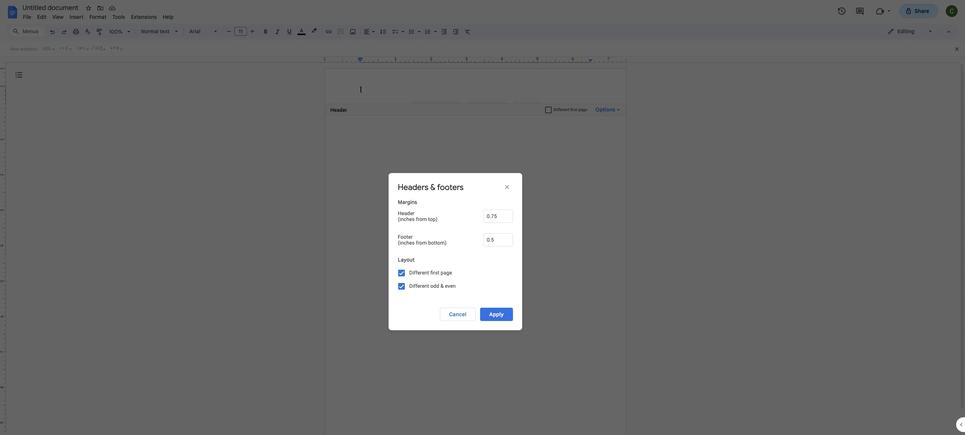 Task type: vqa. For each thing, say whether or not it's contained in the screenshot.
fourth menu item from the right
no



Task type: describe. For each thing, give the bounding box(es) containing it.
header for header (inches from top)
[[398, 210, 415, 216]]

(inches for footer
[[398, 240, 415, 246]]

new equation button
[[8, 44, 39, 55]]

first for layout
[[431, 270, 439, 276]]

odd
[[431, 283, 439, 289]]

new
[[10, 47, 19, 52]]

different first page for header
[[554, 107, 587, 112]]

first for header
[[570, 107, 577, 112]]

apply button
[[480, 308, 513, 321]]

apply
[[489, 311, 504, 318]]

2 vertical spatial different
[[409, 283, 429, 289]]

Star checkbox
[[83, 3, 94, 13]]

headers & footers dialog
[[389, 173, 522, 330]]

margins heading
[[398, 198, 513, 209]]

margins
[[398, 199, 417, 205]]

different first page checkbox for layout
[[398, 270, 405, 276]]

cancel
[[449, 311, 467, 318]]

equations toolbar
[[0, 42, 965, 57]]

layout heading
[[398, 256, 513, 266]]

headers & footers heading
[[398, 182, 472, 192]]

different for layout
[[409, 270, 429, 276]]

different first page checkbox for header
[[545, 106, 552, 113]]

headers
[[398, 182, 429, 192]]

menu bar banner
[[0, 0, 965, 435]]

layout
[[398, 256, 415, 263]]

bottom)
[[428, 240, 447, 246]]

different first page for layout
[[409, 270, 452, 276]]

top)
[[428, 216, 438, 222]]

main toolbar
[[46, 0, 474, 348]]



Task type: locate. For each thing, give the bounding box(es) containing it.
even
[[445, 283, 456, 289]]

1 vertical spatial page
[[441, 270, 452, 276]]

different odd & even
[[409, 283, 456, 289]]

0 vertical spatial page
[[578, 107, 587, 112]]

Rename text field
[[20, 3, 83, 12]]

margins group
[[398, 198, 513, 256]]

from for top)
[[416, 216, 427, 222]]

0 vertical spatial from
[[416, 216, 427, 222]]

0 horizontal spatial &
[[430, 182, 436, 192]]

0 horizontal spatial header
[[330, 107, 347, 113]]

1 vertical spatial header
[[398, 210, 415, 216]]

None text field
[[484, 233, 513, 246]]

0 vertical spatial &
[[430, 182, 436, 192]]

Different odd & even checkbox
[[398, 283, 405, 290]]

header inside header (inches from top)
[[398, 210, 415, 216]]

cancel button
[[440, 308, 476, 321]]

(inches up layout at the bottom
[[398, 240, 415, 246]]

first
[[570, 107, 577, 112], [431, 270, 439, 276]]

share. private to only me. image
[[905, 8, 912, 14]]

first inside layout 'group'
[[431, 270, 439, 276]]

different first page
[[554, 107, 587, 112], [409, 270, 452, 276]]

footer
[[398, 234, 413, 240]]

& right odd
[[441, 283, 444, 289]]

0 vertical spatial different
[[554, 107, 569, 112]]

1 vertical spatial different
[[409, 270, 429, 276]]

from for bottom)
[[416, 240, 427, 246]]

(inches inside footer (inches from bottom)
[[398, 240, 415, 246]]

footers
[[437, 182, 464, 192]]

none text field inside margins group
[[484, 209, 513, 223]]

different first page inside layout 'group'
[[409, 270, 452, 276]]

footer (inches from bottom)
[[398, 234, 447, 246]]

left margin image
[[325, 57, 362, 62]]

0 vertical spatial different first page checkbox
[[545, 106, 552, 113]]

different for header
[[554, 107, 569, 112]]

(inches inside header (inches from top)
[[398, 216, 415, 222]]

0 vertical spatial different first page
[[554, 107, 587, 112]]

0 vertical spatial first
[[570, 107, 577, 112]]

0 horizontal spatial different first page
[[409, 270, 452, 276]]

1 vertical spatial &
[[441, 283, 444, 289]]

from
[[416, 216, 427, 222], [416, 240, 427, 246]]

different
[[554, 107, 569, 112], [409, 270, 429, 276], [409, 283, 429, 289]]

header for header
[[330, 107, 347, 113]]

different first page checkbox inside layout 'group'
[[398, 270, 405, 276]]

2 (inches from the top
[[398, 240, 415, 246]]

1 horizontal spatial different first page
[[554, 107, 587, 112]]

(inches for header
[[398, 216, 415, 222]]

1 horizontal spatial page
[[578, 107, 587, 112]]

header (inches from top)
[[398, 210, 438, 222]]

Menus field
[[9, 26, 46, 37]]

page
[[578, 107, 587, 112], [441, 270, 452, 276]]

1 vertical spatial different first page
[[409, 270, 452, 276]]

new equation
[[10, 47, 38, 52]]

menu bar inside the menu bar banner
[[20, 10, 177, 22]]

page inside layout 'group'
[[441, 270, 452, 276]]

0 vertical spatial header
[[330, 107, 347, 113]]

1 horizontal spatial header
[[398, 210, 415, 216]]

& inside layout 'group'
[[441, 283, 444, 289]]

right margin image
[[589, 57, 626, 62]]

from left top)
[[416, 216, 427, 222]]

1 vertical spatial from
[[416, 240, 427, 246]]

none text field inside margins group
[[484, 233, 513, 246]]

0 horizontal spatial page
[[441, 270, 452, 276]]

layout group
[[398, 256, 513, 299]]

page for header
[[578, 107, 587, 112]]

header
[[330, 107, 347, 113], [398, 210, 415, 216]]

page for layout
[[441, 270, 452, 276]]

1 from from the top
[[416, 216, 427, 222]]

0 vertical spatial (inches
[[398, 216, 415, 222]]

0 horizontal spatial first
[[431, 270, 439, 276]]

1 horizontal spatial &
[[441, 283, 444, 289]]

from inside header (inches from top)
[[416, 216, 427, 222]]

1 horizontal spatial first
[[570, 107, 577, 112]]

None text field
[[484, 209, 513, 223]]

menu bar
[[20, 10, 177, 22]]

1 (inches from the top
[[398, 216, 415, 222]]

&
[[430, 182, 436, 192], [441, 283, 444, 289]]

1 horizontal spatial different first page checkbox
[[545, 106, 552, 113]]

(inches down margins
[[398, 216, 415, 222]]

(inches
[[398, 216, 415, 222], [398, 240, 415, 246]]

from left the bottom)
[[416, 240, 427, 246]]

from inside footer (inches from bottom)
[[416, 240, 427, 246]]

& inside heading
[[430, 182, 436, 192]]

2 from from the top
[[416, 240, 427, 246]]

Different first page checkbox
[[545, 106, 552, 113], [398, 270, 405, 276]]

1 vertical spatial first
[[431, 270, 439, 276]]

1 vertical spatial (inches
[[398, 240, 415, 246]]

headers & footers
[[398, 182, 464, 192]]

1 vertical spatial different first page checkbox
[[398, 270, 405, 276]]

headers & footers application
[[0, 0, 965, 435]]

equation
[[20, 47, 38, 52]]

0 horizontal spatial different first page checkbox
[[398, 270, 405, 276]]

& left footers
[[430, 182, 436, 192]]



